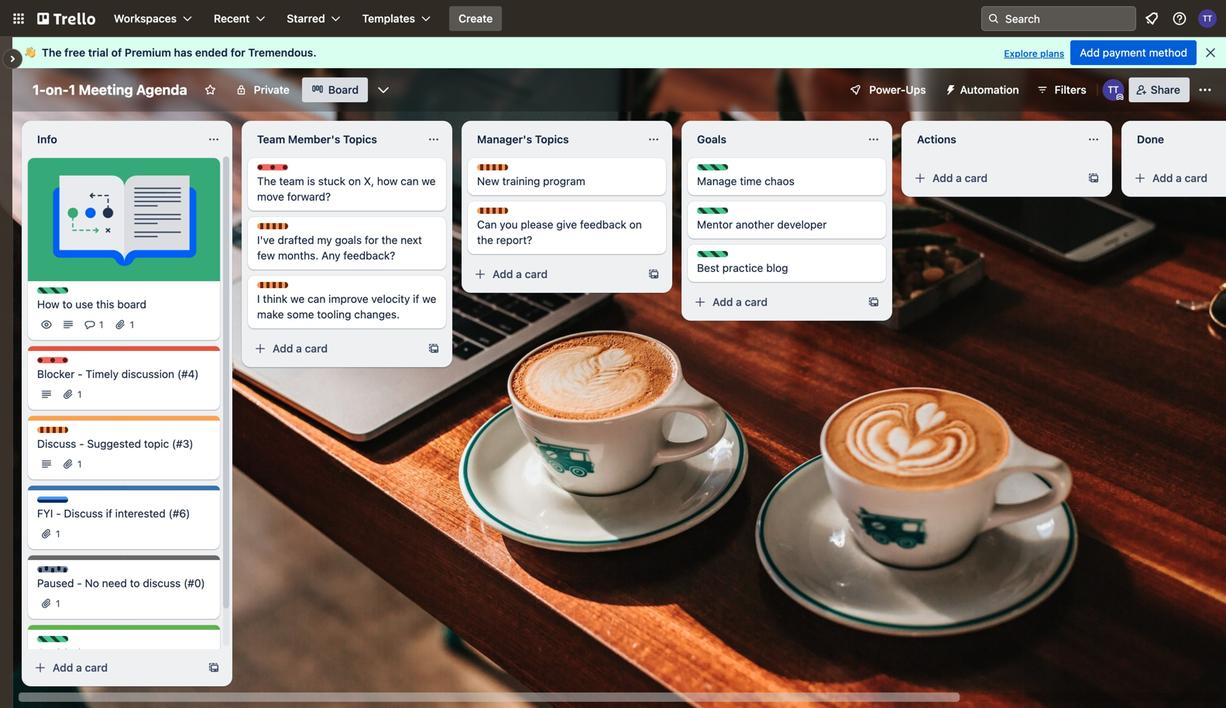 Task type: describe. For each thing, give the bounding box(es) containing it.
feedback
[[580, 218, 627, 231]]

has
[[174, 46, 192, 59]]

agenda
[[136, 81, 187, 98]]

goal (#1) link
[[37, 645, 211, 661]]

make
[[257, 308, 284, 321]]

tremendous
[[248, 46, 313, 59]]

star or unstar board image
[[204, 84, 217, 96]]

Team Member's Topics text field
[[248, 127, 418, 152]]

actions
[[917, 133, 957, 146]]

banner containing 👋
[[12, 37, 1226, 68]]

(#0)
[[184, 577, 205, 590]]

goal left "(#1)"
[[37, 647, 60, 659]]

automation
[[960, 83, 1019, 96]]

suggested
[[87, 437, 141, 450]]

1 down blocker blocker - timely discussion (#4)
[[77, 389, 82, 400]]

the inside discuss can you please give feedback on the report?
[[477, 234, 493, 246]]

sm image
[[939, 77, 960, 99]]

blog
[[766, 261, 788, 274]]

search image
[[988, 12, 1000, 25]]

premium
[[125, 46, 171, 59]]

explore plans
[[1004, 48, 1065, 59]]

color: orange, title: "discuss" element up color: blue, title: "fyi" element
[[37, 427, 88, 439]]

trial
[[88, 46, 109, 59]]

card down done text box
[[1185, 172, 1208, 184]]

goal for mentor
[[713, 208, 733, 219]]

new training program link
[[477, 174, 657, 189]]

x,
[[364, 175, 374, 187]]

add a card down done text box
[[1153, 172, 1208, 184]]

topic
[[144, 437, 169, 450]]

discuss for think
[[273, 283, 308, 294]]

fyi fyi - discuss if interested (#6)
[[37, 497, 190, 520]]

fyi - discuss if interested (#6) link
[[37, 506, 211, 521]]

blocker - timely discussion (#4) link
[[37, 366, 211, 382]]

if inside discuss i think we can improve velocity if we make some tooling changes.
[[413, 292, 419, 305]]

- for blocker
[[78, 368, 83, 380]]

any
[[322, 249, 341, 262]]

1 down this
[[99, 319, 103, 330]]

color: red, title: "blocker" element for the team is stuck on x, how can we move forward?
[[257, 164, 306, 176]]

done
[[1137, 133, 1165, 146]]

color: orange, title: "discuss" element for think
[[257, 282, 308, 294]]

add a card button for goals
[[688, 290, 862, 315]]

goal best practice blog
[[697, 252, 788, 274]]

blocker for team
[[273, 165, 306, 176]]

discuss - suggested topic (#3) link
[[37, 436, 211, 452]]

👋 the free trial of premium has ended for tremendous .
[[25, 46, 317, 59]]

Info text field
[[28, 127, 198, 152]]

the for 👋
[[42, 46, 62, 59]]

color: orange, title: "discuss" element for you
[[477, 208, 528, 219]]

goals
[[335, 234, 362, 246]]

discuss
[[143, 577, 181, 590]]

Actions text field
[[908, 127, 1078, 152]]

new
[[477, 175, 500, 187]]

give
[[557, 218, 577, 231]]

paused left need
[[53, 567, 86, 578]]

discuss i've drafted my goals for the next few months. any feedback?
[[257, 224, 422, 262]]

drafted
[[278, 234, 314, 246]]

discuss new training program
[[477, 165, 586, 187]]

the team is stuck on x, how can we move forward? link
[[257, 174, 437, 205]]

can
[[477, 218, 497, 231]]

another
[[736, 218, 774, 231]]

add payment method
[[1080, 46, 1188, 59]]

1 down color: black, title: "paused" element
[[56, 598, 60, 609]]

discuss for training
[[493, 165, 528, 176]]

can inside discuss i think we can improve velocity if we make some tooling changes.
[[308, 292, 326, 305]]

1-
[[33, 81, 46, 98]]

workspaces button
[[105, 6, 201, 31]]

stuck
[[318, 175, 346, 187]]

a down actions
[[956, 172, 962, 184]]

card for goals
[[745, 296, 768, 308]]

add a card button for manager's topics
[[468, 262, 641, 287]]

discuss for you
[[493, 208, 528, 219]]

i think we can improve velocity if we make some tooling changes. link
[[257, 291, 437, 322]]

share button
[[1129, 77, 1190, 102]]

color: blue, title: "fyi" element
[[37, 497, 68, 508]]

free
[[64, 46, 85, 59]]

goal for best
[[713, 252, 733, 263]]

i've
[[257, 234, 275, 246]]

Done text field
[[1128, 127, 1226, 152]]

mentor another developer link
[[697, 217, 877, 232]]

add down "(#1)"
[[53, 661, 73, 674]]

power-ups button
[[839, 77, 936, 102]]

customize views image
[[376, 82, 391, 98]]

topics inside text field
[[535, 133, 569, 146]]

👋
[[25, 46, 36, 59]]

a for manager's topics
[[516, 268, 522, 280]]

few
[[257, 249, 275, 262]]

team
[[279, 175, 304, 187]]

- for discuss
[[79, 437, 84, 450]]

improve
[[329, 292, 369, 305]]

card for manager's topics
[[525, 268, 548, 280]]

you
[[500, 218, 518, 231]]

blocker left the timely
[[37, 368, 75, 380]]

add down actions
[[933, 172, 953, 184]]

please
[[521, 218, 554, 231]]

(#3)
[[172, 437, 193, 450]]

how
[[377, 175, 398, 187]]

back to home image
[[37, 6, 95, 31]]

color: green, title: "goal" element for how to use this board
[[37, 287, 73, 299]]

add down 'best'
[[713, 296, 733, 308]]

goal manage time chaos
[[697, 165, 795, 187]]

create button
[[449, 6, 502, 31]]

filters
[[1055, 83, 1087, 96]]

use
[[75, 298, 93, 311]]

meeting
[[79, 81, 133, 98]]

- for paused
[[77, 577, 82, 590]]

discuss inside fyi fyi - discuss if interested (#6)
[[64, 507, 103, 520]]

paused paused - no need to discuss (#0)
[[37, 567, 205, 590]]

a for goals
[[736, 296, 742, 308]]

add a card for info
[[53, 661, 108, 674]]

to inside goal how to use this board
[[62, 298, 72, 311]]

open information menu image
[[1172, 11, 1188, 26]]

templates button
[[353, 6, 440, 31]]

chaos
[[765, 175, 795, 187]]

if inside fyi fyi - discuss if interested (#6)
[[106, 507, 112, 520]]

need
[[102, 577, 127, 590]]

automation button
[[939, 77, 1029, 102]]

on-
[[46, 81, 69, 98]]

think
[[263, 292, 288, 305]]

add down 'make'
[[273, 342, 293, 355]]

share
[[1151, 83, 1181, 96]]

starred button
[[278, 6, 350, 31]]

changes.
[[354, 308, 400, 321]]

color: red, title: "blocker" element for blocker - timely discussion (#4)
[[37, 357, 86, 369]]

this member is an admin of this board. image
[[1117, 94, 1124, 101]]

1 down "discuss discuss - suggested topic (#3)"
[[77, 459, 82, 469]]

recent
[[214, 12, 250, 25]]

plans
[[1041, 48, 1065, 59]]

how to use this board link
[[37, 297, 211, 312]]

templates
[[362, 12, 415, 25]]

mentor
[[697, 218, 733, 231]]



Task type: locate. For each thing, give the bounding box(es) containing it.
ended
[[195, 46, 228, 59]]

discuss inside discuss can you please give feedback on the report?
[[493, 208, 528, 219]]

goal inside goal mentor another developer
[[713, 208, 733, 219]]

card
[[965, 172, 988, 184], [1185, 172, 1208, 184], [525, 268, 548, 280], [745, 296, 768, 308], [305, 342, 328, 355], [85, 661, 108, 674]]

board
[[328, 83, 359, 96]]

i've drafted my goals for the next few months. any feedback? link
[[257, 232, 437, 263]]

1-on-1 meeting agenda
[[33, 81, 187, 98]]

goal down manage
[[713, 208, 733, 219]]

color: red, title: "blocker" element down how
[[37, 357, 86, 369]]

on
[[348, 175, 361, 187], [630, 218, 642, 231]]

move
[[257, 190, 284, 203]]

color: orange, title: "discuss" element up report?
[[477, 208, 528, 219]]

color: green, title: "goal" element down color: black, title: "paused" element
[[37, 636, 73, 648]]

the
[[42, 46, 62, 59], [257, 175, 276, 187]]

add a card for manager's topics
[[493, 268, 548, 280]]

the up move
[[257, 175, 276, 187]]

color: green, title: "goal" element
[[697, 164, 733, 176], [697, 208, 733, 219], [697, 251, 733, 263], [37, 287, 73, 299], [37, 636, 73, 648]]

color: black, title: "paused" element
[[37, 566, 86, 578]]

can
[[401, 175, 419, 187], [308, 292, 326, 305]]

we inside blocker the team is stuck on x, how can we move forward?
[[422, 175, 436, 187]]

power-ups
[[870, 83, 926, 96]]

add a card down "practice"
[[713, 296, 768, 308]]

1 down 'board'
[[130, 319, 134, 330]]

to right need
[[130, 577, 140, 590]]

add a card down actions
[[933, 172, 988, 184]]

ups
[[906, 83, 926, 96]]

how
[[37, 298, 59, 311]]

for right ended
[[231, 46, 245, 59]]

discuss
[[493, 165, 528, 176], [493, 208, 528, 219], [273, 224, 308, 235], [273, 283, 308, 294], [53, 428, 88, 439], [37, 437, 76, 450], [64, 507, 103, 520]]

1 vertical spatial can
[[308, 292, 326, 305]]

- inside "discuss discuss - suggested topic (#3)"
[[79, 437, 84, 450]]

color: orange, title: "discuss" element down manager's
[[477, 164, 528, 176]]

a for info
[[76, 661, 82, 674]]

- for fyi
[[56, 507, 61, 520]]

on inside blocker the team is stuck on x, how can we move forward?
[[348, 175, 361, 187]]

goal down mentor
[[713, 252, 733, 263]]

discuss up the months.
[[273, 224, 308, 235]]

feedback?
[[343, 249, 395, 262]]

explore
[[1004, 48, 1038, 59]]

add a card for team member's topics
[[273, 342, 328, 355]]

a down "practice"
[[736, 296, 742, 308]]

a down "(#1)"
[[76, 661, 82, 674]]

time
[[740, 175, 762, 187]]

0 vertical spatial to
[[62, 298, 72, 311]]

topics up discuss new training program
[[535, 133, 569, 146]]

create from template… image for i've drafted my goals for the next few months. any feedback?
[[428, 342, 440, 355]]

0 horizontal spatial can
[[308, 292, 326, 305]]

color: green, title: "goal" element for manage time chaos
[[697, 164, 733, 176]]

best
[[697, 261, 720, 274]]

add a card button for info
[[28, 655, 201, 680]]

i
[[257, 292, 260, 305]]

1 inside text box
[[69, 81, 76, 98]]

0 notifications image
[[1143, 9, 1161, 28]]

timely
[[86, 368, 119, 380]]

the down the can
[[477, 234, 493, 246]]

workspaces
[[114, 12, 177, 25]]

the
[[382, 234, 398, 246], [477, 234, 493, 246]]

velocity
[[371, 292, 410, 305]]

goal down color: black, title: "paused" element
[[53, 637, 73, 648]]

discuss can you please give feedback on the report?
[[477, 208, 642, 246]]

color: red, title: "blocker" element
[[257, 164, 306, 176], [37, 357, 86, 369]]

for inside discuss i've drafted my goals for the next few months. any feedback?
[[365, 234, 379, 246]]

terry turtle (terryturtle) image
[[1199, 9, 1217, 28]]

we right how at the left top
[[422, 175, 436, 187]]

card down "goal (#1)" link
[[85, 661, 108, 674]]

on left x,
[[348, 175, 361, 187]]

blocker left the is
[[273, 165, 306, 176]]

add a card button
[[908, 166, 1082, 191], [1128, 166, 1226, 191], [468, 262, 641, 287], [688, 290, 862, 315], [248, 336, 421, 361], [28, 655, 201, 680]]

0 vertical spatial color: red, title: "blocker" element
[[257, 164, 306, 176]]

1 horizontal spatial on
[[630, 218, 642, 231]]

card down "practice"
[[745, 296, 768, 308]]

add a card down report?
[[493, 268, 548, 280]]

best practice blog link
[[697, 260, 877, 276]]

goal mentor another developer
[[697, 208, 827, 231]]

discuss up report?
[[493, 208, 528, 219]]

explore plans button
[[1004, 44, 1065, 63]]

Manager's Topics text field
[[468, 127, 638, 152]]

add a card button for team member's topics
[[248, 336, 421, 361]]

a down some
[[296, 342, 302, 355]]

0 vertical spatial for
[[231, 46, 245, 59]]

0 horizontal spatial for
[[231, 46, 245, 59]]

(#1)
[[63, 647, 83, 659]]

add inside "banner"
[[1080, 46, 1100, 59]]

discuss i think we can improve velocity if we make some tooling changes.
[[257, 283, 437, 321]]

the right 👋
[[42, 46, 62, 59]]

private button
[[226, 77, 299, 102]]

the inside discuss i've drafted my goals for the next few months. any feedback?
[[382, 234, 398, 246]]

of
[[111, 46, 122, 59]]

banner
[[12, 37, 1226, 68]]

the left next
[[382, 234, 398, 246]]

0 vertical spatial the
[[42, 46, 62, 59]]

Search field
[[982, 6, 1137, 31]]

goal
[[713, 165, 733, 176], [713, 208, 733, 219], [713, 252, 733, 263], [53, 288, 73, 299], [53, 637, 73, 648], [37, 647, 60, 659]]

color: green, title: "goal" element down manage
[[697, 208, 733, 219]]

card for info
[[85, 661, 108, 674]]

goal inside the goal best practice blog
[[713, 252, 733, 263]]

1 vertical spatial on
[[630, 218, 642, 231]]

add down report?
[[493, 268, 513, 280]]

discuss down the timely
[[53, 428, 88, 439]]

forward?
[[287, 190, 331, 203]]

color: orange, title: "discuss" element for drafted
[[257, 223, 308, 235]]

0 horizontal spatial on
[[348, 175, 361, 187]]

- left the timely
[[78, 368, 83, 380]]

the inside blocker the team is stuck on x, how can we move forward?
[[257, 175, 276, 187]]

discuss discuss - suggested topic (#3)
[[37, 428, 193, 450]]

is
[[307, 175, 315, 187]]

color: green, title: "goal" element for goal (#1)
[[37, 636, 73, 648]]

goal left use
[[53, 288, 73, 299]]

0 horizontal spatial color: red, title: "blocker" element
[[37, 357, 86, 369]]

paused left no
[[37, 577, 74, 590]]

discuss inside discuss i've drafted my goals for the next few months. any feedback?
[[273, 224, 308, 235]]

blocker the team is stuck on x, how can we move forward?
[[257, 165, 436, 203]]

on right the feedback in the top of the page
[[630, 218, 642, 231]]

- up color: black, title: "paused" element
[[56, 507, 61, 520]]

Board name text field
[[25, 77, 195, 102]]

discuss inside discuss i think we can improve velocity if we make some tooling changes.
[[273, 283, 308, 294]]

0 horizontal spatial topics
[[343, 133, 377, 146]]

0 vertical spatial on
[[348, 175, 361, 187]]

can inside blocker the team is stuck on x, how can we move forward?
[[401, 175, 419, 187]]

card down some
[[305, 342, 328, 355]]

add a card for goals
[[713, 296, 768, 308]]

1 vertical spatial to
[[130, 577, 140, 590]]

manager's
[[477, 133, 532, 146]]

goal inside goal manage time chaos
[[713, 165, 733, 176]]

color: red, title: "blocker" element up move
[[257, 164, 306, 176]]

a down done text box
[[1176, 172, 1182, 184]]

the for blocker
[[257, 175, 276, 187]]

method
[[1149, 46, 1188, 59]]

create from template… image
[[1088, 172, 1100, 184], [648, 268, 660, 280], [868, 296, 880, 308], [428, 342, 440, 355], [208, 662, 220, 674]]

the inside "banner"
[[42, 46, 62, 59]]

- inside blocker blocker - timely discussion (#4)
[[78, 368, 83, 380]]

for up 'feedback?'
[[365, 234, 379, 246]]

a
[[956, 172, 962, 184], [1176, 172, 1182, 184], [516, 268, 522, 280], [736, 296, 742, 308], [296, 342, 302, 355], [76, 661, 82, 674]]

discuss for drafted
[[273, 224, 308, 235]]

some
[[287, 308, 314, 321]]

discuss for -
[[53, 428, 88, 439]]

blocker for -
[[53, 358, 86, 369]]

program
[[543, 175, 586, 187]]

discuss down manager's
[[493, 165, 528, 176]]

add down done
[[1153, 172, 1173, 184]]

1 horizontal spatial if
[[413, 292, 419, 305]]

1 horizontal spatial color: red, title: "blocker" element
[[257, 164, 306, 176]]

1 horizontal spatial can
[[401, 175, 419, 187]]

interested
[[115, 507, 166, 520]]

terry turtle (terryturtle) image
[[1103, 79, 1125, 101]]

goal inside goal how to use this board
[[53, 288, 73, 299]]

card for team member's topics
[[305, 342, 328, 355]]

1 horizontal spatial for
[[365, 234, 379, 246]]

goal how to use this board
[[37, 288, 146, 311]]

paused - no need to discuss (#0) link
[[37, 576, 211, 591]]

1 horizontal spatial topics
[[535, 133, 569, 146]]

add a card down some
[[273, 342, 328, 355]]

card down actions text field
[[965, 172, 988, 184]]

report?
[[496, 234, 532, 246]]

color: green, title: "goal" element for mentor another developer
[[697, 208, 733, 219]]

1 down color: blue, title: "fyi" element
[[56, 528, 60, 539]]

color: orange, title: "discuss" element for training
[[477, 164, 528, 176]]

wave image
[[25, 46, 36, 60]]

color: green, title: "goal" element down mentor
[[697, 251, 733, 263]]

member's
[[288, 133, 340, 146]]

can right how at the left top
[[401, 175, 419, 187]]

topics inside text box
[[343, 133, 377, 146]]

add a card
[[933, 172, 988, 184], [1153, 172, 1208, 184], [493, 268, 548, 280], [713, 296, 768, 308], [273, 342, 328, 355], [53, 661, 108, 674]]

discuss inside discuss new training program
[[493, 165, 528, 176]]

goal for how
[[53, 288, 73, 299]]

developer
[[777, 218, 827, 231]]

a for team member's topics
[[296, 342, 302, 355]]

show menu image
[[1198, 82, 1213, 98]]

0 horizontal spatial to
[[62, 298, 72, 311]]

- inside paused paused - no need to discuss (#0)
[[77, 577, 82, 590]]

- inside fyi fyi - discuss if interested (#6)
[[56, 507, 61, 520]]

primary element
[[0, 0, 1226, 37]]

- left suggested
[[79, 437, 84, 450]]

board link
[[302, 77, 368, 102]]

can you please give feedback on the report? link
[[477, 217, 657, 248]]

manage time chaos link
[[697, 174, 877, 189]]

1 right 1-
[[69, 81, 76, 98]]

add left "payment"
[[1080, 46, 1100, 59]]

if left interested
[[106, 507, 112, 520]]

1 vertical spatial if
[[106, 507, 112, 520]]

goal for manage
[[713, 165, 733, 176]]

blocker down use
[[53, 358, 86, 369]]

we
[[422, 175, 436, 187], [291, 292, 305, 305], [422, 292, 437, 305]]

create from template… image for mentor another developer
[[868, 296, 880, 308]]

color: green, title: "goal" element down "goals"
[[697, 164, 733, 176]]

2 topics from the left
[[535, 133, 569, 146]]

0 horizontal spatial if
[[106, 507, 112, 520]]

for inside "banner"
[[231, 46, 245, 59]]

color: orange, title: "discuss" element up 'make'
[[257, 282, 308, 294]]

0 horizontal spatial the
[[42, 46, 62, 59]]

team member's topics
[[257, 133, 377, 146]]

1 horizontal spatial the
[[477, 234, 493, 246]]

topics up x,
[[343, 133, 377, 146]]

1 the from the left
[[382, 234, 398, 246]]

2 the from the left
[[477, 234, 493, 246]]

1 vertical spatial for
[[365, 234, 379, 246]]

manage
[[697, 175, 737, 187]]

starred
[[287, 12, 325, 25]]

color: green, title: "goal" element left use
[[37, 287, 73, 299]]

on inside discuss can you please give feedback on the report?
[[630, 218, 642, 231]]

card down report?
[[525, 268, 548, 280]]

0 horizontal spatial the
[[382, 234, 398, 246]]

power-
[[870, 83, 906, 96]]

discuss up some
[[273, 283, 308, 294]]

board
[[117, 298, 146, 311]]

create
[[459, 12, 493, 25]]

practice
[[723, 261, 763, 274]]

color: green, title: "goal" element for best practice blog
[[697, 251, 733, 263]]

1 vertical spatial the
[[257, 175, 276, 187]]

Goals text field
[[688, 127, 858, 152]]

goal left time
[[713, 165, 733, 176]]

add a card down "(#1)"
[[53, 661, 108, 674]]

color: orange, title: "discuss" element
[[477, 164, 528, 176], [477, 208, 528, 219], [257, 223, 308, 235], [257, 282, 308, 294], [37, 427, 88, 439]]

1 horizontal spatial to
[[130, 577, 140, 590]]

blocker inside blocker the team is stuck on x, how can we move forward?
[[273, 165, 306, 176]]

we up some
[[291, 292, 305, 305]]

1 horizontal spatial the
[[257, 175, 276, 187]]

create from template… image for can you please give feedback on the report?
[[648, 268, 660, 280]]

1 topics from the left
[[343, 133, 377, 146]]

.
[[313, 46, 317, 59]]

can up some
[[308, 292, 326, 305]]

1 vertical spatial color: red, title: "blocker" element
[[37, 357, 86, 369]]

private
[[254, 83, 290, 96]]

- left no
[[77, 577, 82, 590]]

a down report?
[[516, 268, 522, 280]]

0 vertical spatial if
[[413, 292, 419, 305]]

to
[[62, 298, 72, 311], [130, 577, 140, 590]]

if
[[413, 292, 419, 305], [106, 507, 112, 520]]

goal for goal
[[53, 637, 73, 648]]

training
[[502, 175, 540, 187]]

no
[[85, 577, 99, 590]]

if right the velocity
[[413, 292, 419, 305]]

to left use
[[62, 298, 72, 311]]

to inside paused paused - no need to discuss (#0)
[[130, 577, 140, 590]]

color: orange, title: "discuss" element up the months.
[[257, 223, 308, 235]]

discuss left interested
[[64, 507, 103, 520]]

we right the velocity
[[422, 292, 437, 305]]

discuss left suggested
[[37, 437, 76, 450]]

recent button
[[205, 6, 274, 31]]

add payment method button
[[1071, 40, 1197, 65]]

0 vertical spatial can
[[401, 175, 419, 187]]



Task type: vqa. For each thing, say whether or not it's contained in the screenshot.
Discuss in the Discuss I think we can improve velocity if we make some tooling changes.
yes



